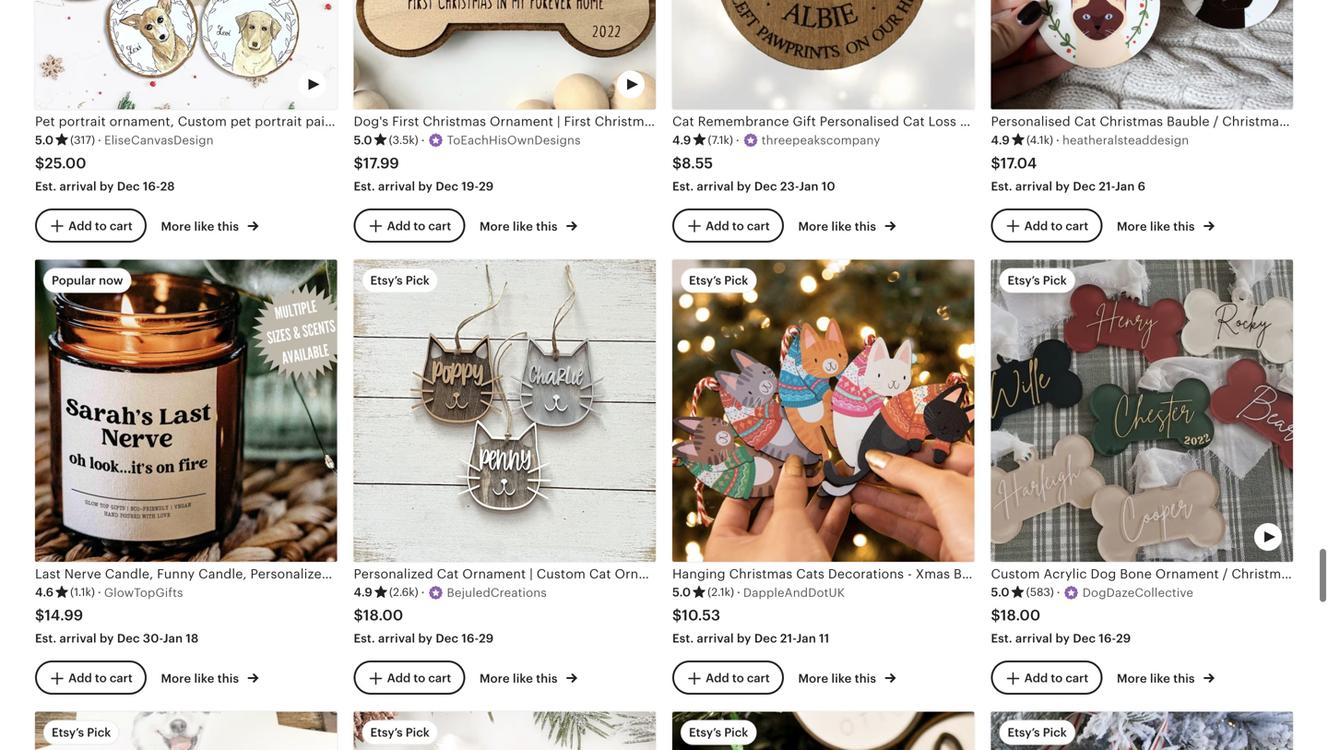 Task type: vqa. For each thing, say whether or not it's contained in the screenshot.
by:
no



Task type: locate. For each thing, give the bounding box(es) containing it.
jan inside $ 10.53 est. arrival by dec 21-jan 11
[[797, 632, 817, 646]]

add to cart for (2.6k)
[[387, 672, 452, 685]]

more down 6
[[1118, 220, 1148, 234]]

est. inside $ 10.53 est. arrival by dec 21-jan 11
[[673, 632, 694, 646]]

add to cart down $ 10.53 est. arrival by dec 21-jan 11
[[706, 672, 770, 685]]

$ inside $ 25.00 est. arrival by dec 16-28
[[35, 155, 45, 171]]

$ 8.55 est. arrival by dec 23-jan 10
[[673, 155, 836, 193]]

etsy's pick
[[371, 273, 430, 287], [689, 273, 749, 287], [1008, 273, 1068, 287], [52, 726, 111, 740], [371, 726, 430, 740], [689, 726, 749, 740], [1008, 726, 1068, 740]]

10
[[822, 179, 836, 193]]

est. for (317)
[[35, 179, 57, 193]]

jan inside the $ 8.55 est. arrival by dec 23-jan 10
[[799, 179, 819, 193]]

$ for (4.1k)
[[992, 155, 1001, 171]]

cat remembrance gift personalised cat loss xmas bauble cat loss gift pet loss memorable bauble cat sympathy cat keepsake christmas decor image
[[673, 0, 975, 110]]

· for (7.1k)
[[736, 133, 740, 147]]

dec inside $ 17.04 est. arrival by dec 21-jan 6
[[1074, 179, 1096, 193]]

est. for (3.5k)
[[354, 179, 375, 193]]

to down (2.6k)
[[414, 672, 426, 685]]

add to cart down $ 17.99 est. arrival by dec 19-29
[[387, 219, 452, 233]]

add to cart down (583)
[[1025, 672, 1089, 685]]

cart for (2.1k)
[[747, 672, 770, 685]]

21- inside $ 10.53 est. arrival by dec 21-jan 11
[[781, 632, 797, 646]]

this
[[218, 220, 239, 234], [536, 220, 558, 234], [855, 220, 877, 234], [1174, 220, 1196, 234], [218, 672, 239, 686], [536, 672, 558, 686], [855, 672, 877, 686], [1174, 672, 1196, 686]]

by for (583)
[[1056, 632, 1071, 646]]

add to cart button down $ 17.04 est. arrival by dec 21-jan 6
[[992, 209, 1103, 243]]

5.0 for 25.00
[[35, 133, 54, 147]]

0 horizontal spatial $ 18.00 est. arrival by dec 16-29
[[354, 607, 494, 646]]

· right (2.1k)
[[737, 586, 741, 600]]

$ 18.00 est. arrival by dec 16-29 down (2.6k)
[[354, 607, 494, 646]]

5.0 up 17.99 at the left of page
[[354, 133, 373, 147]]

tree
[[1290, 114, 1317, 129]]

0 horizontal spatial 16-
[[143, 179, 160, 193]]

personalized cat ornament | custom cat ornament | personalized pet ornament | cat christmas ornament  | cat stockings | cat tags | cat names image
[[354, 260, 656, 562]]

to down $ 25.00 est. arrival by dec 16-28
[[95, 219, 107, 233]]

· right (7.1k)
[[736, 133, 740, 147]]

to for (1.1k)
[[95, 672, 107, 685]]

to down $ 10.53 est. arrival by dec 21-jan 11
[[733, 672, 744, 685]]

1 horizontal spatial 21-
[[1099, 179, 1116, 193]]

dec inside $ 10.53 est. arrival by dec 21-jan 11
[[755, 632, 778, 646]]

arrival down 17.99 at the left of page
[[378, 179, 415, 193]]

5.0 for 18.00
[[992, 586, 1010, 600]]

16- inside $ 25.00 est. arrival by dec 16-28
[[143, 179, 160, 193]]

21-
[[1099, 179, 1116, 193], [781, 632, 797, 646]]

4.9 for 18.00
[[354, 586, 373, 600]]

0 horizontal spatial 21-
[[781, 632, 797, 646]]

add to cart button for (2.6k)
[[354, 661, 465, 695]]

etsy's
[[371, 273, 403, 287], [689, 273, 722, 287], [1008, 273, 1041, 287], [52, 726, 84, 740], [371, 726, 403, 740], [689, 726, 722, 740], [1008, 726, 1041, 740]]

21- left the "11"
[[781, 632, 797, 646]]

by inside $ 17.99 est. arrival by dec 19-29
[[418, 179, 433, 193]]

arrival down 17.04
[[1016, 179, 1053, 193]]

to for (2.1k)
[[733, 672, 744, 685]]

$ 25.00 est. arrival by dec 16-28
[[35, 155, 175, 193]]

4.9
[[673, 133, 692, 147], [992, 133, 1010, 147], [354, 586, 373, 600]]

$ inside $ 17.04 est. arrival by dec 21-jan 6
[[992, 155, 1001, 171]]

dec inside $ 14.99 est. arrival by dec 30-jan 18
[[117, 632, 140, 646]]

29 for (3.5k)
[[479, 179, 494, 193]]

to
[[95, 219, 107, 233], [414, 219, 426, 233], [733, 219, 744, 233], [1051, 219, 1063, 233], [95, 672, 107, 685], [414, 672, 426, 685], [733, 672, 744, 685], [1051, 672, 1063, 685]]

add down $ 10.53 est. arrival by dec 21-jan 11
[[706, 672, 730, 685]]

0 horizontal spatial 18.00
[[363, 607, 403, 624]]

more like this
[[161, 220, 242, 234], [480, 220, 561, 234], [799, 220, 880, 234], [1118, 220, 1199, 234], [161, 672, 242, 686], [480, 672, 561, 686], [799, 672, 880, 686], [1118, 672, 1199, 686]]

1 $ 18.00 est. arrival by dec 16-29 from the left
[[354, 607, 494, 646]]

add to cart button for (317)
[[35, 209, 147, 243]]

arrival inside the $ 8.55 est. arrival by dec 23-jan 10
[[697, 179, 734, 193]]

dec inside $ 17.99 est. arrival by dec 19-29
[[436, 179, 459, 193]]

dec inside $ 25.00 est. arrival by dec 16-28
[[117, 179, 140, 193]]

18.00 down (2.6k)
[[363, 607, 403, 624]]

jan left 18 on the left of the page
[[163, 632, 183, 646]]

arrival down (2.6k)
[[378, 632, 415, 646]]

add down $ 17.04 est. arrival by dec 21-jan 6
[[1025, 219, 1049, 233]]

jan inside $ 17.04 est. arrival by dec 21-jan 6
[[1116, 179, 1135, 193]]

/
[[1214, 114, 1219, 129]]

to down $ 14.99 est. arrival by dec 30-jan 18
[[95, 672, 107, 685]]

$ inside $ 17.99 est. arrival by dec 19-29
[[354, 155, 363, 171]]

arrival inside $ 14.99 est. arrival by dec 30-jan 18
[[60, 632, 97, 646]]

arrival inside $ 17.99 est. arrival by dec 19-29
[[378, 179, 415, 193]]

pick
[[406, 273, 430, 287], [725, 273, 749, 287], [1043, 273, 1068, 287], [87, 726, 111, 740], [406, 726, 430, 740], [725, 726, 749, 740], [1043, 726, 1068, 740]]

cart
[[110, 219, 133, 233], [429, 219, 452, 233], [747, 219, 770, 233], [1066, 219, 1089, 233], [110, 672, 133, 685], [429, 672, 452, 685], [747, 672, 770, 685], [1066, 672, 1089, 685]]

4.9 up 17.04
[[992, 133, 1010, 147]]

arrival down 8.55
[[697, 179, 734, 193]]

est.
[[35, 179, 57, 193], [354, 179, 375, 193], [673, 179, 694, 193], [992, 179, 1013, 193], [35, 632, 57, 646], [354, 632, 375, 646], [673, 632, 694, 646], [992, 632, 1013, 646]]

est. inside $ 17.04 est. arrival by dec 21-jan 6
[[992, 179, 1013, 193]]

2 $ 18.00 est. arrival by dec 16-29 from the left
[[992, 607, 1132, 646]]

30-
[[143, 632, 163, 646]]

1 horizontal spatial christmas
[[1223, 114, 1287, 129]]

arrival down 10.53
[[697, 632, 734, 646]]

jan
[[799, 179, 819, 193], [1116, 179, 1135, 193], [163, 632, 183, 646], [797, 632, 817, 646]]

more up the cat nickname ornament | pet ornament | personalized pet ornament | gift for pet owner | custom cat ornament image
[[1118, 672, 1148, 686]]

$ inside $ 14.99 est. arrival by dec 30-jan 18
[[35, 607, 45, 624]]

by inside $ 17.04 est. arrival by dec 21-jan 6
[[1056, 179, 1071, 193]]

· right (583)
[[1057, 586, 1061, 600]]

· right the (1.1k)
[[98, 586, 101, 600]]

1 vertical spatial 21-
[[781, 632, 797, 646]]

cat
[[1075, 114, 1097, 129]]

to down $ 17.99 est. arrival by dec 19-29
[[414, 219, 426, 233]]

like for (3.5k)
[[513, 220, 533, 234]]

29 inside $ 17.99 est. arrival by dec 19-29
[[479, 179, 494, 193]]

by for (317)
[[100, 179, 114, 193]]

dec for (7.1k)
[[755, 179, 778, 193]]

cat nickname ornament | pet ornament | personalized pet ornament | gift for pet owner | custom cat ornament image
[[992, 712, 1294, 750]]

· right (317)
[[98, 133, 101, 147]]

cart down the $ 8.55 est. arrival by dec 23-jan 10
[[747, 219, 770, 233]]

by for (7.1k)
[[737, 179, 752, 193]]

est. inside $ 17.99 est. arrival by dec 19-29
[[354, 179, 375, 193]]

16- for (317)
[[143, 179, 160, 193]]

cart down $ 17.99 est. arrival by dec 19-29
[[429, 219, 452, 233]]

4 etsy's pick link from the left
[[992, 712, 1294, 750]]

16- for (2.6k)
[[462, 632, 479, 646]]

more down $ 17.99 est. arrival by dec 19-29
[[480, 220, 510, 234]]

· right (2.6k)
[[421, 586, 425, 600]]

1 horizontal spatial 16-
[[462, 632, 479, 646]]

christmas right cat
[[1100, 114, 1164, 129]]

more for (2.6k)
[[480, 672, 510, 686]]

· right (3.5k)
[[421, 133, 425, 147]]

add to cart for (7.1k)
[[706, 219, 770, 233]]

add for (3.5k)
[[387, 219, 411, 233]]

arrival down (583)
[[1016, 632, 1053, 646]]

add to cart button down the $ 8.55 est. arrival by dec 23-jan 10
[[673, 209, 784, 243]]

est. inside $ 14.99 est. arrival by dec 30-jan 18
[[35, 632, 57, 646]]

18.00 for 4.9
[[363, 607, 403, 624]]

like for (4.1k)
[[1151, 220, 1171, 234]]

0 horizontal spatial 4.9
[[354, 586, 373, 600]]

cart down $ 14.99 est. arrival by dec 30-jan 18
[[110, 672, 133, 685]]

now
[[99, 273, 123, 287]]

5.0 left (583)
[[992, 586, 1010, 600]]

dec for (2.6k)
[[436, 632, 459, 646]]

5.0
[[35, 133, 54, 147], [354, 133, 373, 147], [673, 586, 691, 600], [992, 586, 1010, 600]]

1 horizontal spatial $ 18.00 est. arrival by dec 16-29
[[992, 607, 1132, 646]]

by for (1.1k)
[[100, 632, 114, 646]]

jan for 8.55
[[799, 179, 819, 193]]

0 vertical spatial 21-
[[1099, 179, 1116, 193]]

est. inside the $ 8.55 est. arrival by dec 23-jan 10
[[673, 179, 694, 193]]

jan inside $ 14.99 est. arrival by dec 30-jan 18
[[163, 632, 183, 646]]

more down the "11"
[[799, 672, 829, 686]]

arrival for (7.1k)
[[697, 179, 734, 193]]

more like this link for (3.5k)
[[480, 216, 578, 235]]

add for (1.1k)
[[68, 672, 92, 685]]

add down $ 14.99 est. arrival by dec 30-jan 18
[[68, 672, 92, 685]]

add to cart down $ 14.99 est. arrival by dec 30-jan 18
[[68, 672, 133, 685]]

cart down $ 17.04 est. arrival by dec 21-jan 6
[[1066, 219, 1089, 233]]

add for (7.1k)
[[706, 219, 730, 233]]

jan left the "11"
[[797, 632, 817, 646]]

$
[[35, 155, 45, 171], [354, 155, 363, 171], [673, 155, 682, 171], [992, 155, 1001, 171], [35, 607, 45, 624], [354, 607, 363, 624], [673, 607, 682, 624], [992, 607, 1001, 624]]

4.9 for 17.04
[[992, 133, 1010, 147]]

bauble
[[1167, 114, 1210, 129]]

more like this link
[[161, 216, 259, 235], [480, 216, 578, 235], [799, 216, 896, 235], [1118, 216, 1215, 235], [161, 668, 259, 687], [480, 668, 578, 687], [799, 668, 896, 687], [1118, 668, 1215, 687]]

add to cart down $ 25.00 est. arrival by dec 16-28
[[68, 219, 133, 233]]

10.53
[[682, 607, 721, 624]]

(7.1k)
[[708, 134, 734, 146]]

$ 14.99 est. arrival by dec 30-jan 18
[[35, 607, 199, 646]]

(4.1k)
[[1027, 134, 1054, 146]]

1 horizontal spatial 18.00
[[1001, 607, 1041, 624]]

o
[[1321, 114, 1329, 129]]

this for (583)
[[1174, 672, 1196, 686]]

add to cart button down $ 14.99 est. arrival by dec 30-jan 18
[[35, 661, 147, 695]]

product video element for the cat nickname ornament | pet ornament | personalized pet ornament | gift for pet owner | custom cat ornament image
[[992, 712, 1294, 750]]

$ 18.00 est. arrival by dec 16-29 down (583)
[[992, 607, 1132, 646]]

by inside $ 10.53 est. arrival by dec 21-jan 11
[[737, 632, 752, 646]]

18.00 for 5.0
[[1001, 607, 1041, 624]]

add to cart button for (2.1k)
[[673, 661, 784, 695]]

29
[[479, 179, 494, 193], [479, 632, 494, 646], [1117, 632, 1132, 646]]

0 horizontal spatial christmas
[[1100, 114, 1164, 129]]

add to cart button for (4.1k)
[[992, 209, 1103, 243]]

$ 10.53 est. arrival by dec 21-jan 11
[[673, 607, 830, 646]]

christmas
[[1100, 114, 1164, 129], [1223, 114, 1287, 129]]

add to cart down $ 17.04 est. arrival by dec 21-jan 6
[[1025, 219, 1089, 233]]

3 etsy's pick link from the left
[[673, 712, 975, 750]]

· for (2.1k)
[[737, 586, 741, 600]]

arrival
[[60, 179, 97, 193], [378, 179, 415, 193], [697, 179, 734, 193], [1016, 179, 1053, 193], [60, 632, 97, 646], [378, 632, 415, 646], [697, 632, 734, 646], [1016, 632, 1053, 646]]

to down (583)
[[1051, 672, 1063, 685]]

more down 28
[[161, 220, 191, 234]]

to for (2.6k)
[[414, 672, 426, 685]]

add to cart button
[[35, 209, 147, 243], [354, 209, 465, 243], [673, 209, 784, 243], [992, 209, 1103, 243], [35, 661, 147, 695], [354, 661, 465, 695], [673, 661, 784, 695], [992, 661, 1103, 695]]

cart up the cat nickname ornament | pet ornament | personalized pet ornament | gift for pet owner | custom cat ornament image
[[1066, 672, 1089, 685]]

4.9 up 8.55
[[673, 133, 692, 147]]

18.00 down (583)
[[1001, 607, 1041, 624]]

4.6
[[35, 586, 54, 600]]

est. inside $ 25.00 est. arrival by dec 16-28
[[35, 179, 57, 193]]

christmas right /
[[1223, 114, 1287, 129]]

add to cart button down $ 10.53 est. arrival by dec 21-jan 11
[[673, 661, 784, 695]]

arrival inside $ 17.04 est. arrival by dec 21-jan 6
[[1016, 179, 1053, 193]]

jan left 10 on the right
[[799, 179, 819, 193]]

$ inside the $ 8.55 est. arrival by dec 23-jan 10
[[673, 155, 682, 171]]

arrival down 14.99
[[60, 632, 97, 646]]

by inside $ 14.99 est. arrival by dec 30-jan 18
[[100, 632, 114, 646]]

2 horizontal spatial 4.9
[[992, 133, 1010, 147]]

to for (317)
[[95, 219, 107, 233]]

add to cart button down (2.6k)
[[354, 661, 465, 695]]

2 horizontal spatial 16-
[[1099, 632, 1117, 646]]

product video element for personalized ornament , custom pet ornament, memorial pet ornament, dog ornament personalized, painted by hand image
[[35, 712, 337, 750]]

by inside $ 25.00 est. arrival by dec 16-28
[[100, 179, 114, 193]]

etsy's pick link
[[35, 712, 337, 750], [354, 712, 656, 750], [673, 712, 975, 750], [992, 712, 1294, 750]]

4.9 left (2.6k)
[[354, 586, 373, 600]]

add to cart button down $ 17.99 est. arrival by dec 19-29
[[354, 209, 465, 243]]

21- for 10.53
[[781, 632, 797, 646]]

17.99
[[363, 155, 399, 171]]

5.0 for 17.99
[[354, 133, 373, 147]]

arrival down 25.00
[[60, 179, 97, 193]]

add up popular
[[68, 219, 92, 233]]

cart for (1.1k)
[[110, 672, 133, 685]]

5.0 for 10.53
[[673, 586, 691, 600]]

more for (317)
[[161, 220, 191, 234]]

add down (583)
[[1025, 672, 1049, 685]]

16-
[[143, 179, 160, 193], [462, 632, 479, 646], [1099, 632, 1117, 646]]

by for (2.6k)
[[418, 632, 433, 646]]

add down the $ 8.55 est. arrival by dec 23-jan 10
[[706, 219, 730, 233]]

(2.1k)
[[708, 586, 735, 599]]

more for (3.5k)
[[480, 220, 510, 234]]

1 horizontal spatial 4.9
[[673, 133, 692, 147]]

cart down $ 10.53 est. arrival by dec 21-jan 11
[[747, 672, 770, 685]]

·
[[98, 133, 101, 147], [421, 133, 425, 147], [736, 133, 740, 147], [1057, 133, 1060, 147], [98, 586, 101, 600], [421, 586, 425, 600], [737, 586, 741, 600], [1057, 586, 1061, 600]]

4.9 for 8.55
[[673, 133, 692, 147]]

by
[[100, 179, 114, 193], [418, 179, 433, 193], [737, 179, 752, 193], [1056, 179, 1071, 193], [100, 632, 114, 646], [418, 632, 433, 646], [737, 632, 752, 646], [1056, 632, 1071, 646]]

add for (583)
[[1025, 672, 1049, 685]]

more
[[161, 220, 191, 234], [480, 220, 510, 234], [799, 220, 829, 234], [1118, 220, 1148, 234], [161, 672, 191, 686], [480, 672, 510, 686], [799, 672, 829, 686], [1118, 672, 1148, 686]]

$ for (2.1k)
[[673, 607, 682, 624]]

25.00
[[45, 155, 86, 171]]

more like this for (583)
[[1118, 672, 1199, 686]]

2 18.00 from the left
[[1001, 607, 1041, 624]]

dec inside the $ 8.55 est. arrival by dec 23-jan 10
[[755, 179, 778, 193]]

$ inside $ 10.53 est. arrival by dec 21-jan 11
[[673, 607, 682, 624]]

arrival inside $ 25.00 est. arrival by dec 16-28
[[60, 179, 97, 193]]

$ for (317)
[[35, 155, 45, 171]]

arrival for (1.1k)
[[60, 632, 97, 646]]

21- left 6
[[1099, 179, 1116, 193]]

cart up the custom cat ornament, custom pet ornament, cat ornament personalized, cat themed gifts image at the bottom
[[429, 672, 452, 685]]

5.0 up 25.00
[[35, 133, 54, 147]]

to down $ 17.04 est. arrival by dec 21-jan 6
[[1051, 219, 1063, 233]]

1 18.00 from the left
[[363, 607, 403, 624]]

5.0 up 10.53
[[673, 586, 691, 600]]

18.00
[[363, 607, 403, 624], [1001, 607, 1041, 624]]

add to cart down the $ 8.55 est. arrival by dec 23-jan 10
[[706, 219, 770, 233]]

to down the $ 8.55 est. arrival by dec 23-jan 10
[[733, 219, 744, 233]]

add to cart button down $ 25.00 est. arrival by dec 16-28
[[35, 209, 147, 243]]

more down 18 on the left of the page
[[161, 672, 191, 686]]

dec for (3.5k)
[[436, 179, 459, 193]]

add to cart button down (583)
[[992, 661, 1103, 695]]

product video element for pet portrait ornament, custom pet portrait painting, custom christmas ornament, custom pet ornament image
[[35, 0, 337, 110]]

add to cart
[[68, 219, 133, 233], [387, 219, 452, 233], [706, 219, 770, 233], [1025, 219, 1089, 233], [68, 672, 133, 685], [387, 672, 452, 685], [706, 672, 770, 685], [1025, 672, 1089, 685]]

this for (317)
[[218, 220, 239, 234]]

more up the custom cat ornament, custom pet ornament, cat ornament personalized, cat themed gifts image at the bottom
[[480, 672, 510, 686]]

more like this for (4.1k)
[[1118, 220, 1199, 234]]

to for (583)
[[1051, 672, 1063, 685]]

jan left 6
[[1116, 179, 1135, 193]]

$ 17.99 est. arrival by dec 19-29
[[354, 155, 494, 193]]

arrival for (4.1k)
[[1016, 179, 1053, 193]]

· for (1.1k)
[[98, 586, 101, 600]]

jan for 14.99
[[163, 632, 183, 646]]

add down $ 17.99 est. arrival by dec 19-29
[[387, 219, 411, 233]]

$ for (3.5k)
[[354, 155, 363, 171]]

dec
[[117, 179, 140, 193], [436, 179, 459, 193], [755, 179, 778, 193], [1074, 179, 1096, 193], [117, 632, 140, 646], [436, 632, 459, 646], [755, 632, 778, 646], [1074, 632, 1096, 646]]

$ for (1.1k)
[[35, 607, 45, 624]]

dog's first christmas ornament | first christmas in my forever home 2023 | furever home | dog adoption | rescued puppy gift image
[[354, 0, 656, 110]]

cart for (3.5k)
[[429, 219, 452, 233]]

more for (1.1k)
[[161, 672, 191, 686]]

arrival inside $ 10.53 est. arrival by dec 21-jan 11
[[697, 632, 734, 646]]

$ 18.00 est. arrival by dec 16-29 for 5.0
[[992, 607, 1132, 646]]

add to cart for (1.1k)
[[68, 672, 133, 685]]

cart down $ 25.00 est. arrival by dec 16-28
[[110, 219, 133, 233]]

add to cart for (583)
[[1025, 672, 1089, 685]]

product video element
[[35, 0, 337, 110], [354, 0, 656, 110], [992, 260, 1294, 562], [35, 712, 337, 750], [673, 712, 975, 750], [992, 712, 1294, 750]]

like
[[194, 220, 215, 234], [513, 220, 533, 234], [832, 220, 852, 234], [1151, 220, 1171, 234], [194, 672, 215, 686], [513, 672, 533, 686], [832, 672, 852, 686], [1151, 672, 1171, 686]]

by inside the $ 8.55 est. arrival by dec 23-jan 10
[[737, 179, 752, 193]]

$ 18.00 est. arrival by dec 16-29
[[354, 607, 494, 646], [992, 607, 1132, 646]]

add
[[68, 219, 92, 233], [387, 219, 411, 233], [706, 219, 730, 233], [1025, 219, 1049, 233], [68, 672, 92, 685], [387, 672, 411, 685], [706, 672, 730, 685], [1025, 672, 1049, 685]]

more down 10 on the right
[[799, 220, 829, 234]]

add down (2.6k)
[[387, 672, 411, 685]]

21- inside $ 17.04 est. arrival by dec 21-jan 6
[[1099, 179, 1116, 193]]

add to cart down (2.6k)
[[387, 672, 452, 685]]

add to cart button for (583)
[[992, 661, 1103, 695]]



Task type: describe. For each thing, give the bounding box(es) containing it.
more like this link for (2.1k)
[[799, 668, 896, 687]]

this for (3.5k)
[[536, 220, 558, 234]]

18
[[186, 632, 199, 646]]

6
[[1138, 179, 1146, 193]]

personalised
[[992, 114, 1071, 129]]

· for (2.6k)
[[421, 586, 425, 600]]

add for (4.1k)
[[1025, 219, 1049, 233]]

2 christmas from the left
[[1223, 114, 1287, 129]]

to for (7.1k)
[[733, 219, 744, 233]]

est. for (4.1k)
[[992, 179, 1013, 193]]

more like this link for (7.1k)
[[799, 216, 896, 235]]

custom cat ornament, custom pet ornament, cat ornament personalized, cat themed gifts image
[[354, 712, 656, 750]]

(317)
[[70, 134, 95, 146]]

to for (4.1k)
[[1051, 219, 1063, 233]]

(2.6k)
[[389, 586, 419, 599]]

$ for (2.6k)
[[354, 607, 363, 624]]

cart for (7.1k)
[[747, 219, 770, 233]]

like for (2.1k)
[[832, 672, 852, 686]]

personalized ornament , custom pet ornament, memorial pet ornament, dog ornament personalized, painted by hand image
[[35, 712, 337, 750]]

arrival for (583)
[[1016, 632, 1053, 646]]

custom acrylic dog bone ornament / christmas ornament / custom ornament / custom stocking tag / custom gift tag / dog mom gift image
[[992, 260, 1294, 562]]

1 etsy's pick link from the left
[[35, 712, 337, 750]]

arrival for (317)
[[60, 179, 97, 193]]

19-
[[462, 179, 479, 193]]

this for (2.6k)
[[536, 672, 558, 686]]

dec for (1.1k)
[[117, 632, 140, 646]]

est. for (7.1k)
[[673, 179, 694, 193]]

est. for (2.6k)
[[354, 632, 375, 646]]

like for (2.6k)
[[513, 672, 533, 686]]

more like this for (3.5k)
[[480, 220, 561, 234]]

more for (2.1k)
[[799, 672, 829, 686]]

this for (1.1k)
[[218, 672, 239, 686]]

(3.5k)
[[389, 134, 419, 146]]

more for (583)
[[1118, 672, 1148, 686]]

23-
[[781, 179, 799, 193]]

16- for (583)
[[1099, 632, 1117, 646]]

add to cart button for (1.1k)
[[35, 661, 147, 695]]

· for (317)
[[98, 133, 101, 147]]

29 for (2.6k)
[[479, 632, 494, 646]]

dog ear ornament | custom pet ornament  christmas dog ornament line drawing ear line art unique dog ornament personalized image
[[673, 712, 975, 750]]

add to cart for (4.1k)
[[1025, 219, 1089, 233]]

$ for (7.1k)
[[673, 155, 682, 171]]

popular now
[[52, 273, 123, 287]]

arrival for (3.5k)
[[378, 179, 415, 193]]

11
[[820, 632, 830, 646]]

add to cart for (3.5k)
[[387, 219, 452, 233]]

arrival for (2.1k)
[[697, 632, 734, 646]]

17.04
[[1001, 155, 1038, 171]]

arrival for (2.6k)
[[378, 632, 415, 646]]

cart for (4.1k)
[[1066, 219, 1089, 233]]

pet portrait ornament, custom pet portrait painting, custom christmas ornament, custom pet ornament image
[[35, 0, 337, 110]]

more like this for (2.6k)
[[480, 672, 561, 686]]

2 etsy's pick link from the left
[[354, 712, 656, 750]]

· right (4.1k)
[[1057, 133, 1060, 147]]

$ 18.00 est. arrival by dec 16-29 for 4.9
[[354, 607, 494, 646]]

personalised cat christmas bauble / christmas tree o
[[992, 114, 1329, 129]]

like for (1.1k)
[[194, 672, 215, 686]]

add for (2.6k)
[[387, 672, 411, 685]]

$ 17.04 est. arrival by dec 21-jan 6
[[992, 155, 1146, 193]]

jan for 17.04
[[1116, 179, 1135, 193]]

dec for (4.1k)
[[1074, 179, 1096, 193]]

product video element for the dog's first christmas ornament | first christmas in my forever home 2023 | furever home | dog adoption | rescued puppy gift image at the left
[[354, 0, 656, 110]]

add for (317)
[[68, 219, 92, 233]]

add to cart for (317)
[[68, 219, 133, 233]]

like for (7.1k)
[[832, 220, 852, 234]]

dec for (2.1k)
[[755, 632, 778, 646]]

last nerve candle, funny candle, personalized candle gift, custom name candle, funny gift, last nerve gift, mom gift, bff gift, gift for her image
[[35, 260, 337, 562]]

hanging christmas cats decorations - xmas bauble - handmade cute kawaii kittens - 2022 wooden animal tree cat ornament custom xmas jumper image
[[673, 260, 975, 562]]

more like this link for (1.1k)
[[161, 668, 259, 687]]

add for (2.1k)
[[706, 672, 730, 685]]

cart for (2.6k)
[[429, 672, 452, 685]]

29 for (583)
[[1117, 632, 1132, 646]]

1 christmas from the left
[[1100, 114, 1164, 129]]

14.99
[[45, 607, 83, 624]]

like for (583)
[[1151, 672, 1171, 686]]

cart for (317)
[[110, 219, 133, 233]]

$ for (583)
[[992, 607, 1001, 624]]

(583)
[[1027, 586, 1055, 599]]

add to cart for (2.1k)
[[706, 672, 770, 685]]

personalised cat christmas bauble / christmas tree ornament image
[[992, 0, 1294, 110]]

cart for (583)
[[1066, 672, 1089, 685]]

more like this link for (2.6k)
[[480, 668, 578, 687]]

like for (317)
[[194, 220, 215, 234]]

est. for (583)
[[992, 632, 1013, 646]]

product video element for dog ear ornament | custom pet ornament  christmas dog ornament line drawing ear line art unique dog ornament personalized image
[[673, 712, 975, 750]]

28
[[160, 179, 175, 193]]

more for (4.1k)
[[1118, 220, 1148, 234]]

this for (4.1k)
[[1174, 220, 1196, 234]]

· for (3.5k)
[[421, 133, 425, 147]]

add to cart button for (7.1k)
[[673, 209, 784, 243]]

this for (2.1k)
[[855, 672, 877, 686]]

popular
[[52, 273, 96, 287]]

8.55
[[682, 155, 714, 171]]

add to cart button for (3.5k)
[[354, 209, 465, 243]]

product video element for custom acrylic dog bone ornament / christmas ornament / custom ornament / custom stocking tag / custom gift tag / dog mom gift image
[[992, 260, 1294, 562]]

more like this link for (583)
[[1118, 668, 1215, 687]]

by for (4.1k)
[[1056, 179, 1071, 193]]

(1.1k)
[[70, 586, 95, 599]]

more like this for (7.1k)
[[799, 220, 880, 234]]



